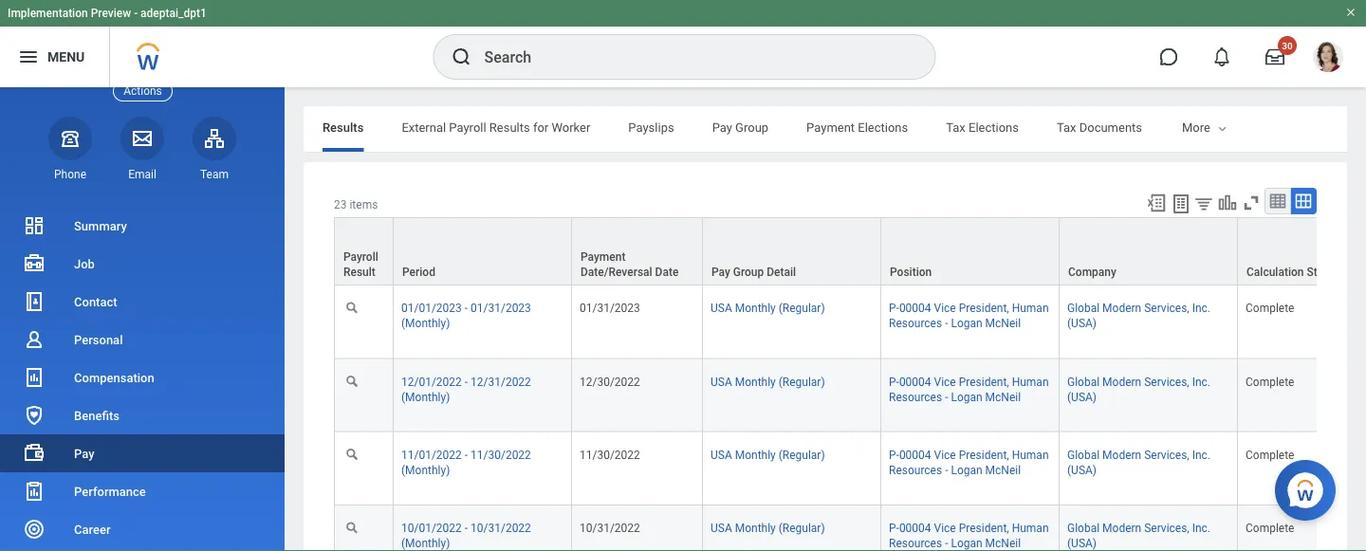 Task type: vqa. For each thing, say whether or not it's contained in the screenshot.
12/30/2022's Vice
yes



Task type: describe. For each thing, give the bounding box(es) containing it.
documents
[[1080, 120, 1143, 134]]

vice for 12/30/2022
[[934, 375, 956, 388]]

payment elections
[[807, 120, 908, 134]]

phone image
[[57, 127, 84, 150]]

actions button
[[113, 81, 173, 101]]

01/01/2023
[[401, 302, 462, 315]]

payroll result button
[[335, 218, 393, 285]]

justify image
[[17, 46, 40, 68]]

global modern services, inc. (usa) for 01/31/2023
[[1068, 302, 1211, 330]]

1 results from the left
[[323, 120, 364, 134]]

mcneil for 01/31/2023
[[986, 317, 1021, 330]]

- inside 'menu' banner
[[134, 7, 138, 20]]

pay image
[[23, 442, 46, 465]]

p-00004 vice president, human resources - logan mcneil link for 10/31/2022
[[889, 518, 1049, 550]]

p-00004 vice president, human resources - logan mcneil for 12/30/2022
[[889, 375, 1049, 404]]

row containing 01/01/2023 - 01/31/2023 (monthly)
[[334, 286, 1367, 359]]

date
[[655, 266, 679, 279]]

pay group detail button
[[703, 218, 881, 285]]

p- for 10/31/2022
[[889, 522, 900, 535]]

usa for 01/31/2023
[[711, 302, 732, 315]]

benefits image
[[23, 404, 46, 427]]

inc. for 11/30/2022
[[1193, 448, 1211, 462]]

personal
[[74, 333, 123, 347]]

president, for 10/31/2022
[[959, 522, 1010, 535]]

logan for 12/30/2022
[[951, 390, 983, 404]]

usa for 11/30/2022
[[711, 448, 732, 462]]

vice for 10/31/2022
[[934, 522, 956, 535]]

company button
[[1060, 218, 1238, 285]]

human for 11/30/2022
[[1012, 448, 1049, 462]]

global modern services, inc. (usa) link for 10/31/2022
[[1068, 518, 1211, 550]]

phone button
[[48, 117, 92, 182]]

11/30/2022 inside 11/01/2022 - 11/30/2022 (monthly)
[[471, 448, 531, 462]]

payment for payment date/reversal date
[[581, 251, 626, 264]]

menu
[[47, 49, 85, 65]]

(usa) for 12/30/2022
[[1068, 390, 1097, 404]]

team
[[200, 168, 229, 181]]

(monthly) for 11/01/2022 - 11/30/2022 (monthly)
[[401, 464, 450, 477]]

resources for 10/31/2022
[[889, 537, 943, 550]]

usa for 10/31/2022
[[711, 522, 732, 535]]

calculation status button
[[1239, 218, 1350, 285]]

pay link
[[0, 435, 285, 473]]

compensation image
[[23, 366, 46, 389]]

01/01/2023 - 01/31/2023 (monthly)
[[401, 302, 531, 330]]

row containing payroll result
[[334, 217, 1367, 287]]

01/01/2023 - 01/31/2023 (monthly) link
[[401, 298, 531, 330]]

resources for 12/30/2022
[[889, 390, 943, 404]]

date/reversal
[[581, 266, 653, 279]]

p- for 01/31/2023
[[889, 302, 900, 315]]

phone
[[54, 168, 86, 181]]

more
[[1183, 120, 1211, 134]]

inc. for 12/30/2022
[[1193, 375, 1211, 388]]

adeptai_dpt1
[[141, 7, 207, 20]]

actions
[[124, 85, 162, 98]]

calculation status
[[1247, 266, 1340, 279]]

(regular) for 10/31/2022
[[779, 522, 825, 535]]

navigation pane region
[[0, 66, 285, 551]]

email logan mcneil element
[[121, 167, 164, 182]]

usa monthly (regular) for 12/30/2022
[[711, 375, 825, 388]]

contact link
[[0, 283, 285, 321]]

payslips
[[629, 120, 674, 134]]

benefits
[[74, 409, 120, 423]]

10/01/2022 - 10/31/2022 (monthly)
[[401, 522, 531, 550]]

usa monthly (regular) link for 12/30/2022
[[711, 371, 825, 388]]

mcneil for 10/31/2022
[[986, 537, 1021, 550]]

for
[[533, 120, 549, 134]]

team logan mcneil element
[[193, 167, 236, 182]]

company column header
[[1060, 217, 1239, 287]]

11/01/2022 - 11/30/2022 (monthly)
[[401, 448, 531, 477]]

row containing 10/01/2022 - 10/31/2022 (monthly)
[[334, 506, 1367, 551]]

team link
[[193, 117, 236, 182]]

vice for 01/31/2023
[[934, 302, 956, 315]]

global modern services, inc. (usa) for 12/30/2022
[[1068, 375, 1211, 404]]

withholding
[[1181, 120, 1246, 134]]

pay inside "link"
[[74, 447, 94, 461]]

career image
[[23, 518, 46, 541]]

2 10/31/2022 from the left
[[580, 522, 640, 535]]

23
[[334, 198, 347, 212]]

job image
[[23, 252, 46, 275]]

payment date/reversal date
[[581, 251, 679, 279]]

complete element for 10/31/2022
[[1246, 518, 1295, 535]]

01/31/2023 inside 01/01/2023 - 01/31/2023 (monthly)
[[471, 302, 531, 315]]

pay for pay group
[[712, 120, 733, 134]]

tab list containing results
[[304, 106, 1351, 152]]

summary link
[[0, 207, 285, 245]]

period button
[[394, 218, 571, 285]]

input
[[1324, 120, 1351, 134]]

- inside 11/01/2022 - 11/30/2022 (monthly)
[[465, 448, 468, 462]]

- inside 01/01/2023 - 01/31/2023 (monthly)
[[465, 302, 468, 315]]

usa monthly (regular) link for 01/31/2023
[[711, 298, 825, 315]]

1 complete element from the top
[[1246, 298, 1295, 315]]

inbox large image
[[1266, 47, 1285, 66]]

profile logan mcneil image
[[1314, 42, 1344, 76]]

monthly for 01/31/2023
[[735, 302, 776, 315]]

phone logan mcneil element
[[48, 167, 92, 182]]

global for 01/31/2023
[[1068, 302, 1100, 315]]

global modern services, inc. (usa) for 11/30/2022
[[1068, 448, 1211, 477]]

group for pay group
[[736, 120, 769, 134]]

withholding orders
[[1181, 120, 1286, 134]]

job
[[74, 257, 95, 271]]

personal image
[[23, 328, 46, 351]]

2 results from the left
[[490, 120, 530, 134]]

modern for 01/31/2023
[[1103, 302, 1142, 315]]

11/01/2022 - 11/30/2022 (monthly) link
[[401, 445, 531, 477]]

position button
[[882, 218, 1059, 285]]

mcneil for 11/30/2022
[[986, 464, 1021, 477]]

period column header
[[394, 217, 572, 287]]

payment date/reversal date column header
[[572, 217, 703, 287]]

10/31/2022 inside 10/01/2022 - 10/31/2022 (monthly)
[[471, 522, 531, 535]]

services, for 11/30/2022
[[1145, 448, 1190, 462]]

president, for 11/30/2022
[[959, 448, 1010, 462]]

services, for 01/31/2023
[[1145, 302, 1190, 315]]

usa monthly (regular) for 01/31/2023
[[711, 302, 825, 315]]

human for 10/31/2022
[[1012, 522, 1049, 535]]

usa monthly (regular) for 11/30/2022
[[711, 448, 825, 462]]

expand table image
[[1295, 192, 1314, 211]]

detail
[[767, 266, 796, 279]]

vice for 11/30/2022
[[934, 448, 956, 462]]

company
[[1069, 266, 1117, 279]]

complete element for 11/30/2022
[[1246, 445, 1295, 462]]

12/31/2022
[[471, 375, 531, 388]]

status
[[1307, 266, 1340, 279]]

2 01/31/2023 from the left
[[580, 302, 640, 315]]

expand/collapse chart image
[[1218, 193, 1239, 214]]

10/01/2022
[[401, 522, 462, 535]]

modern for 12/30/2022
[[1103, 375, 1142, 388]]

worker
[[552, 120, 591, 134]]

email
[[128, 168, 156, 181]]

p-00004 vice president, human resources - logan mcneil for 11/30/2022
[[889, 448, 1049, 477]]

resources for 01/31/2023
[[889, 317, 943, 330]]

monthly for 10/31/2022
[[735, 522, 776, 535]]

global modern services, inc. (usa) link for 01/31/2023
[[1068, 298, 1211, 330]]

p-00004 vice president, human resources - logan mcneil link for 12/30/2022
[[889, 371, 1049, 404]]

2 11/30/2022 from the left
[[580, 448, 640, 462]]

p-00004 vice president, human resources - logan mcneil for 01/31/2023
[[889, 302, 1049, 330]]

menu banner
[[0, 0, 1367, 87]]

12/01/2022 - 12/31/2022 (monthly) link
[[401, 371, 531, 404]]

payroll result column header
[[334, 217, 394, 287]]

payroll inside tab list
[[449, 120, 487, 134]]

logan for 01/31/2023
[[951, 317, 983, 330]]

12/01/2022
[[401, 375, 462, 388]]



Task type: locate. For each thing, give the bounding box(es) containing it.
1 elections from the left
[[858, 120, 908, 134]]

Search Workday  search field
[[485, 36, 896, 78]]

mcneil
[[986, 317, 1021, 330], [986, 390, 1021, 404], [986, 464, 1021, 477], [986, 537, 1021, 550]]

1 global from the top
[[1068, 302, 1100, 315]]

4 complete element from the top
[[1246, 518, 1295, 535]]

1 horizontal spatial 11/30/2022
[[580, 448, 640, 462]]

monthly
[[735, 302, 776, 315], [735, 375, 776, 388], [735, 448, 776, 462], [735, 522, 776, 535]]

pay down benefits
[[74, 447, 94, 461]]

00004
[[900, 302, 932, 315], [900, 375, 932, 388], [900, 448, 932, 462], [900, 522, 932, 535]]

elections
[[858, 120, 908, 134], [969, 120, 1019, 134]]

2 (regular) from the top
[[779, 375, 825, 388]]

payment right pay group
[[807, 120, 855, 134]]

- inside 10/01/2022 - 10/31/2022 (monthly)
[[465, 522, 468, 535]]

inc.
[[1193, 302, 1211, 315], [1193, 375, 1211, 388], [1193, 448, 1211, 462], [1193, 522, 1211, 535]]

performance link
[[0, 473, 285, 511]]

4 usa monthly (regular) from the top
[[711, 522, 825, 535]]

1 mcneil from the top
[[986, 317, 1021, 330]]

01/31/2023
[[471, 302, 531, 315], [580, 302, 640, 315]]

(monthly) for 01/01/2023 - 01/31/2023 (monthly)
[[401, 317, 450, 330]]

preview
[[91, 7, 131, 20]]

2 complete from the top
[[1246, 375, 1295, 388]]

menu button
[[0, 27, 109, 87]]

payment up date/reversal
[[581, 251, 626, 264]]

3 usa from the top
[[711, 448, 732, 462]]

payment
[[807, 120, 855, 134], [581, 251, 626, 264]]

summary image
[[23, 214, 46, 237]]

benefits link
[[0, 397, 285, 435]]

3 complete element from the top
[[1246, 445, 1295, 462]]

0 vertical spatial pay
[[712, 120, 733, 134]]

12/30/2022
[[580, 375, 640, 388]]

export to worksheets image
[[1170, 193, 1193, 215]]

resources for 11/30/2022
[[889, 464, 943, 477]]

human
[[1012, 302, 1049, 315], [1012, 375, 1049, 388], [1012, 448, 1049, 462], [1012, 522, 1049, 535]]

(monthly) for 10/01/2022 - 10/31/2022 (monthly)
[[401, 537, 450, 550]]

4 global modern services, inc. (usa) link from the top
[[1068, 518, 1211, 550]]

4 global from the top
[[1068, 522, 1100, 535]]

(regular) for 12/30/2022
[[779, 375, 825, 388]]

(regular) for 11/30/2022
[[779, 448, 825, 462]]

2 (monthly) from the top
[[401, 390, 450, 404]]

logan for 11/30/2022
[[951, 464, 983, 477]]

3 usa monthly (regular) link from the top
[[711, 445, 825, 462]]

notifications large image
[[1213, 47, 1232, 66]]

1 complete from the top
[[1246, 302, 1295, 315]]

30
[[1282, 40, 1293, 51]]

search image
[[450, 46, 473, 68]]

(monthly) inside 01/01/2023 - 01/31/2023 (monthly)
[[401, 317, 450, 330]]

2 vertical spatial pay
[[74, 447, 94, 461]]

3 modern from the top
[[1103, 448, 1142, 462]]

complete for 10/31/2022
[[1246, 522, 1295, 535]]

inc. for 10/31/2022
[[1193, 522, 1211, 535]]

1 usa monthly (regular) from the top
[[711, 302, 825, 315]]

external
[[402, 120, 446, 134]]

email button
[[121, 117, 164, 182]]

elections for tax elections
[[969, 120, 1019, 134]]

export to excel image
[[1146, 193, 1167, 214]]

items
[[350, 198, 378, 212]]

00004 for 01/31/2023
[[900, 302, 932, 315]]

5 row from the top
[[334, 506, 1367, 551]]

modern for 10/31/2022
[[1103, 522, 1142, 535]]

row containing 12/01/2022 - 12/31/2022 (monthly)
[[334, 359, 1367, 432]]

11/30/2022
[[471, 448, 531, 462], [580, 448, 640, 462]]

1 horizontal spatial payroll
[[449, 120, 487, 134]]

position
[[890, 266, 932, 279]]

4 inc. from the top
[[1193, 522, 1211, 535]]

2 usa monthly (regular) from the top
[[711, 375, 825, 388]]

4 president, from the top
[[959, 522, 1010, 535]]

3 complete from the top
[[1246, 448, 1295, 462]]

complete
[[1246, 302, 1295, 315], [1246, 375, 1295, 388], [1246, 448, 1295, 462], [1246, 522, 1295, 535]]

4 vice from the top
[[934, 522, 956, 535]]

4 monthly from the top
[[735, 522, 776, 535]]

pay inside tab list
[[712, 120, 733, 134]]

2 logan from the top
[[951, 390, 983, 404]]

2 resources from the top
[[889, 390, 943, 404]]

3 (monthly) from the top
[[401, 464, 450, 477]]

3 vice from the top
[[934, 448, 956, 462]]

personal link
[[0, 321, 285, 359]]

mcneil for 12/30/2022
[[986, 390, 1021, 404]]

4 services, from the top
[[1145, 522, 1190, 535]]

1 (monthly) from the top
[[401, 317, 450, 330]]

1 01/31/2023 from the left
[[471, 302, 531, 315]]

2 global modern services, inc. (usa) link from the top
[[1068, 371, 1211, 404]]

compensation link
[[0, 359, 285, 397]]

human for 01/31/2023
[[1012, 302, 1049, 315]]

tax elections
[[946, 120, 1019, 134]]

president, for 12/30/2022
[[959, 375, 1010, 388]]

2 monthly from the top
[[735, 375, 776, 388]]

performance
[[74, 485, 146, 499]]

payroll up result
[[344, 251, 379, 264]]

global modern services, inc. (usa) link
[[1068, 298, 1211, 330], [1068, 371, 1211, 404], [1068, 445, 1211, 477], [1068, 518, 1211, 550]]

select to filter grid data image
[[1194, 194, 1215, 214]]

2 usa from the top
[[711, 375, 732, 388]]

3 (regular) from the top
[[779, 448, 825, 462]]

2 00004 from the top
[[900, 375, 932, 388]]

01/31/2023 down date/reversal
[[580, 302, 640, 315]]

pay group
[[712, 120, 769, 134]]

30 button
[[1255, 36, 1297, 78]]

2 services, from the top
[[1145, 375, 1190, 388]]

11/30/2022 right 11/01/2022
[[471, 448, 531, 462]]

3 p- from the top
[[889, 448, 900, 462]]

payroll result
[[344, 251, 379, 279]]

4 human from the top
[[1012, 522, 1049, 535]]

1 p-00004 vice president, human resources - logan mcneil link from the top
[[889, 298, 1049, 330]]

p-00004 vice president, human resources - logan mcneil
[[889, 302, 1049, 330], [889, 375, 1049, 404], [889, 448, 1049, 477], [889, 522, 1049, 550]]

vice
[[934, 302, 956, 315], [934, 375, 956, 388], [934, 448, 956, 462], [934, 522, 956, 535]]

3 mcneil from the top
[[986, 464, 1021, 477]]

human for 12/30/2022
[[1012, 375, 1049, 388]]

0 horizontal spatial payroll
[[344, 251, 379, 264]]

1 logan from the top
[[951, 317, 983, 330]]

0 vertical spatial group
[[736, 120, 769, 134]]

period
[[402, 266, 436, 279]]

usa
[[711, 302, 732, 315], [711, 375, 732, 388], [711, 448, 732, 462], [711, 522, 732, 535]]

(usa)
[[1068, 317, 1097, 330], [1068, 390, 1097, 404], [1068, 464, 1097, 477], [1068, 537, 1097, 550]]

1 p- from the top
[[889, 302, 900, 315]]

(monthly)
[[401, 317, 450, 330], [401, 390, 450, 404], [401, 464, 450, 477], [401, 537, 450, 550]]

tax for tax documents
[[1057, 120, 1077, 134]]

1 usa monthly (regular) link from the top
[[711, 298, 825, 315]]

0 horizontal spatial 10/31/2022
[[471, 522, 531, 535]]

2 human from the top
[[1012, 375, 1049, 388]]

4 global modern services, inc. (usa) from the top
[[1068, 522, 1211, 550]]

global modern services, inc. (usa) link for 12/30/2022
[[1068, 371, 1211, 404]]

career link
[[0, 511, 285, 549]]

- inside the 12/01/2022 - 12/31/2022 (monthly)
[[465, 375, 468, 388]]

1 human from the top
[[1012, 302, 1049, 315]]

summary
[[74, 219, 127, 233]]

2 mcneil from the top
[[986, 390, 1021, 404]]

2 (usa) from the top
[[1068, 390, 1097, 404]]

tax for tax elections
[[946, 120, 966, 134]]

row
[[334, 217, 1367, 287], [334, 286, 1367, 359], [334, 359, 1367, 432], [334, 432, 1367, 506], [334, 506, 1367, 551]]

1 services, from the top
[[1145, 302, 1190, 315]]

00004 for 10/31/2022
[[900, 522, 932, 535]]

1 row from the top
[[334, 217, 1367, 287]]

(monthly) down 10/01/2022
[[401, 537, 450, 550]]

pay right date
[[712, 266, 731, 279]]

3 usa monthly (regular) from the top
[[711, 448, 825, 462]]

2 p-00004 vice president, human resources - logan mcneil link from the top
[[889, 371, 1049, 404]]

group for pay group detail
[[733, 266, 764, 279]]

4 logan from the top
[[951, 537, 983, 550]]

1 horizontal spatial elections
[[969, 120, 1019, 134]]

1 resources from the top
[[889, 317, 943, 330]]

1 vertical spatial pay
[[712, 266, 731, 279]]

complete for 12/30/2022
[[1246, 375, 1295, 388]]

0 horizontal spatial elections
[[858, 120, 908, 134]]

group left detail
[[733, 266, 764, 279]]

4 modern from the top
[[1103, 522, 1142, 535]]

(usa) for 01/31/2023
[[1068, 317, 1097, 330]]

president, for 01/31/2023
[[959, 302, 1010, 315]]

services, for 12/30/2022
[[1145, 375, 1190, 388]]

president,
[[959, 302, 1010, 315], [959, 375, 1010, 388], [959, 448, 1010, 462], [959, 522, 1010, 535]]

inc. for 01/31/2023
[[1193, 302, 1211, 315]]

4 resources from the top
[[889, 537, 943, 550]]

logan for 10/31/2022
[[951, 537, 983, 550]]

0 horizontal spatial tax
[[946, 120, 966, 134]]

(monthly) inside 11/01/2022 - 11/30/2022 (monthly)
[[401, 464, 450, 477]]

0 horizontal spatial results
[[323, 120, 364, 134]]

(monthly) down 01/01/2023
[[401, 317, 450, 330]]

2 usa monthly (regular) link from the top
[[711, 371, 825, 388]]

0 vertical spatial payroll
[[449, 120, 487, 134]]

(monthly) down 12/01/2022
[[401, 390, 450, 404]]

(regular) for 01/31/2023
[[779, 302, 825, 315]]

global
[[1068, 302, 1100, 315], [1068, 375, 1100, 388], [1068, 448, 1100, 462], [1068, 522, 1100, 535]]

monthly for 12/30/2022
[[735, 375, 776, 388]]

logan
[[951, 317, 983, 330], [951, 390, 983, 404], [951, 464, 983, 477], [951, 537, 983, 550]]

3 p-00004 vice president, human resources - logan mcneil link from the top
[[889, 445, 1049, 477]]

2 global from the top
[[1068, 375, 1100, 388]]

2 modern from the top
[[1103, 375, 1142, 388]]

1 vertical spatial payment
[[581, 251, 626, 264]]

3 human from the top
[[1012, 448, 1049, 462]]

group inside popup button
[[733, 266, 764, 279]]

contact
[[74, 295, 117, 309]]

modern
[[1103, 302, 1142, 315], [1103, 375, 1142, 388], [1103, 448, 1142, 462], [1103, 522, 1142, 535]]

complete element for 12/30/2022
[[1246, 371, 1295, 388]]

job link
[[0, 245, 285, 283]]

p- for 11/30/2022
[[889, 448, 900, 462]]

usa for 12/30/2022
[[711, 375, 732, 388]]

1 horizontal spatial 01/31/2023
[[580, 302, 640, 315]]

11/01/2022
[[401, 448, 462, 462]]

global for 11/30/2022
[[1068, 448, 1100, 462]]

payment for payment elections
[[807, 120, 855, 134]]

results up 23
[[323, 120, 364, 134]]

4 00004 from the top
[[900, 522, 932, 535]]

modern for 11/30/2022
[[1103, 448, 1142, 462]]

p- for 12/30/2022
[[889, 375, 900, 388]]

(monthly) inside 10/01/2022 - 10/31/2022 (monthly)
[[401, 537, 450, 550]]

p-00004 vice president, human resources - logan mcneil for 10/31/2022
[[889, 522, 1049, 550]]

p-00004 vice president, human resources - logan mcneil link for 01/31/2023
[[889, 298, 1049, 330]]

3 logan from the top
[[951, 464, 983, 477]]

group down search workday search field
[[736, 120, 769, 134]]

compensation
[[74, 371, 154, 385]]

1 (regular) from the top
[[779, 302, 825, 315]]

4 mcneil from the top
[[986, 537, 1021, 550]]

11/30/2022 down 12/30/2022
[[580, 448, 640, 462]]

4 (regular) from the top
[[779, 522, 825, 535]]

1 inc. from the top
[[1193, 302, 1211, 315]]

4 row from the top
[[334, 432, 1367, 506]]

usa monthly (regular) link for 10/31/2022
[[711, 518, 825, 535]]

p-
[[889, 302, 900, 315], [889, 375, 900, 388], [889, 448, 900, 462], [889, 522, 900, 535]]

1 10/31/2022 from the left
[[471, 522, 531, 535]]

1 p-00004 vice president, human resources - logan mcneil from the top
[[889, 302, 1049, 330]]

1 vice from the top
[[934, 302, 956, 315]]

fullscreen image
[[1241, 193, 1262, 214]]

close environment banner image
[[1346, 7, 1357, 18]]

usa monthly (regular) for 10/31/2022
[[711, 522, 825, 535]]

23 items
[[334, 198, 378, 212]]

global for 12/30/2022
[[1068, 375, 1100, 388]]

global modern services, inc. (usa) for 10/31/2022
[[1068, 522, 1211, 550]]

implementation
[[8, 7, 88, 20]]

(monthly) inside the 12/01/2022 - 12/31/2022 (monthly)
[[401, 390, 450, 404]]

1 usa from the top
[[711, 302, 732, 315]]

performance image
[[23, 480, 46, 503]]

row containing 11/01/2022 - 11/30/2022 (monthly)
[[334, 432, 1367, 506]]

00004 for 12/30/2022
[[900, 375, 932, 388]]

4 usa monthly (regular) link from the top
[[711, 518, 825, 535]]

4 (monthly) from the top
[[401, 537, 450, 550]]

result
[[344, 266, 376, 279]]

list
[[0, 207, 285, 551]]

position column header
[[882, 217, 1060, 287]]

00004 for 11/30/2022
[[900, 448, 932, 462]]

3 resources from the top
[[889, 464, 943, 477]]

usa monthly (regular) link
[[711, 298, 825, 315], [711, 371, 825, 388], [711, 445, 825, 462], [711, 518, 825, 535]]

2 complete element from the top
[[1246, 371, 1295, 388]]

1 11/30/2022 from the left
[[471, 448, 531, 462]]

resources
[[889, 317, 943, 330], [889, 390, 943, 404], [889, 464, 943, 477], [889, 537, 943, 550]]

3 (usa) from the top
[[1068, 464, 1097, 477]]

global for 10/31/2022
[[1068, 522, 1100, 535]]

0 horizontal spatial payment
[[581, 251, 626, 264]]

0 horizontal spatial 01/31/2023
[[471, 302, 531, 315]]

payroll inside popup button
[[344, 251, 379, 264]]

services, for 10/31/2022
[[1145, 522, 1190, 535]]

tab list
[[304, 106, 1351, 152]]

1 modern from the top
[[1103, 302, 1142, 315]]

1 global modern services, inc. (usa) link from the top
[[1068, 298, 1211, 330]]

1 horizontal spatial 10/31/2022
[[580, 522, 640, 535]]

results left for
[[490, 120, 530, 134]]

4 p-00004 vice president, human resources - logan mcneil from the top
[[889, 522, 1049, 550]]

pay right payslips
[[712, 120, 733, 134]]

mail image
[[131, 127, 154, 150]]

3 p-00004 vice president, human resources - logan mcneil from the top
[[889, 448, 1049, 477]]

payment date/reversal date button
[[572, 218, 702, 285]]

contact image
[[23, 290, 46, 313]]

1 vertical spatial group
[[733, 266, 764, 279]]

career
[[74, 522, 111, 537]]

implementation preview -   adeptai_dpt1
[[8, 7, 207, 20]]

elections for payment elections
[[858, 120, 908, 134]]

2 president, from the top
[[959, 375, 1010, 388]]

3 row from the top
[[334, 359, 1367, 432]]

1 monthly from the top
[[735, 302, 776, 315]]

tax
[[946, 120, 966, 134], [1057, 120, 1077, 134]]

global modern services, inc. (usa) link for 11/30/2022
[[1068, 445, 1211, 477]]

p-00004 vice president, human resources - logan mcneil link for 11/30/2022
[[889, 445, 1049, 477]]

2 p-00004 vice president, human resources - logan mcneil from the top
[[889, 375, 1049, 404]]

3 global modern services, inc. (usa) from the top
[[1068, 448, 1211, 477]]

1 horizontal spatial payment
[[807, 120, 855, 134]]

1 vertical spatial payroll
[[344, 251, 379, 264]]

0 horizontal spatial 11/30/2022
[[471, 448, 531, 462]]

pay for pay group detail
[[712, 266, 731, 279]]

complete element
[[1246, 298, 1295, 315], [1246, 371, 1295, 388], [1246, 445, 1295, 462], [1246, 518, 1295, 535]]

external payroll results for worker
[[402, 120, 591, 134]]

4 (usa) from the top
[[1068, 537, 1097, 550]]

view team image
[[203, 127, 226, 150]]

10/01/2022 - 10/31/2022 (monthly) link
[[401, 518, 531, 550]]

services,
[[1145, 302, 1190, 315], [1145, 375, 1190, 388], [1145, 448, 1190, 462], [1145, 522, 1190, 535]]

table image
[[1269, 192, 1288, 211]]

usa monthly (regular) link for 11/30/2022
[[711, 445, 825, 462]]

0 vertical spatial payment
[[807, 120, 855, 134]]

1 president, from the top
[[959, 302, 1010, 315]]

payment inside payment date/reversal date
[[581, 251, 626, 264]]

calculation
[[1247, 266, 1304, 279]]

orders
[[1249, 120, 1286, 134]]

2 p- from the top
[[889, 375, 900, 388]]

monthly for 11/30/2022
[[735, 448, 776, 462]]

2 tax from the left
[[1057, 120, 1077, 134]]

(usa) for 11/30/2022
[[1068, 464, 1097, 477]]

1 horizontal spatial tax
[[1057, 120, 1077, 134]]

p-00004 vice president, human resources - logan mcneil link
[[889, 298, 1049, 330], [889, 371, 1049, 404], [889, 445, 1049, 477], [889, 518, 1049, 550]]

2 global modern services, inc. (usa) from the top
[[1068, 375, 1211, 404]]

complete for 11/30/2022
[[1246, 448, 1295, 462]]

toolbar
[[1138, 188, 1317, 217]]

1 horizontal spatial results
[[490, 120, 530, 134]]

usa monthly (regular)
[[711, 302, 825, 315], [711, 375, 825, 388], [711, 448, 825, 462], [711, 522, 825, 535]]

(monthly) for 12/01/2022 - 12/31/2022 (monthly)
[[401, 390, 450, 404]]

(monthly) down 11/01/2022
[[401, 464, 450, 477]]

pay group detail
[[712, 266, 796, 279]]

1 tax from the left
[[946, 120, 966, 134]]

2 inc. from the top
[[1193, 375, 1211, 388]]

pay group detail column header
[[703, 217, 882, 287]]

01/31/2023 down period column header
[[471, 302, 531, 315]]

payroll right external
[[449, 120, 487, 134]]

list containing summary
[[0, 207, 285, 551]]

tax documents
[[1057, 120, 1143, 134]]

12/01/2022 - 12/31/2022 (monthly)
[[401, 375, 531, 404]]

1 (usa) from the top
[[1068, 317, 1097, 330]]

pay inside popup button
[[712, 266, 731, 279]]



